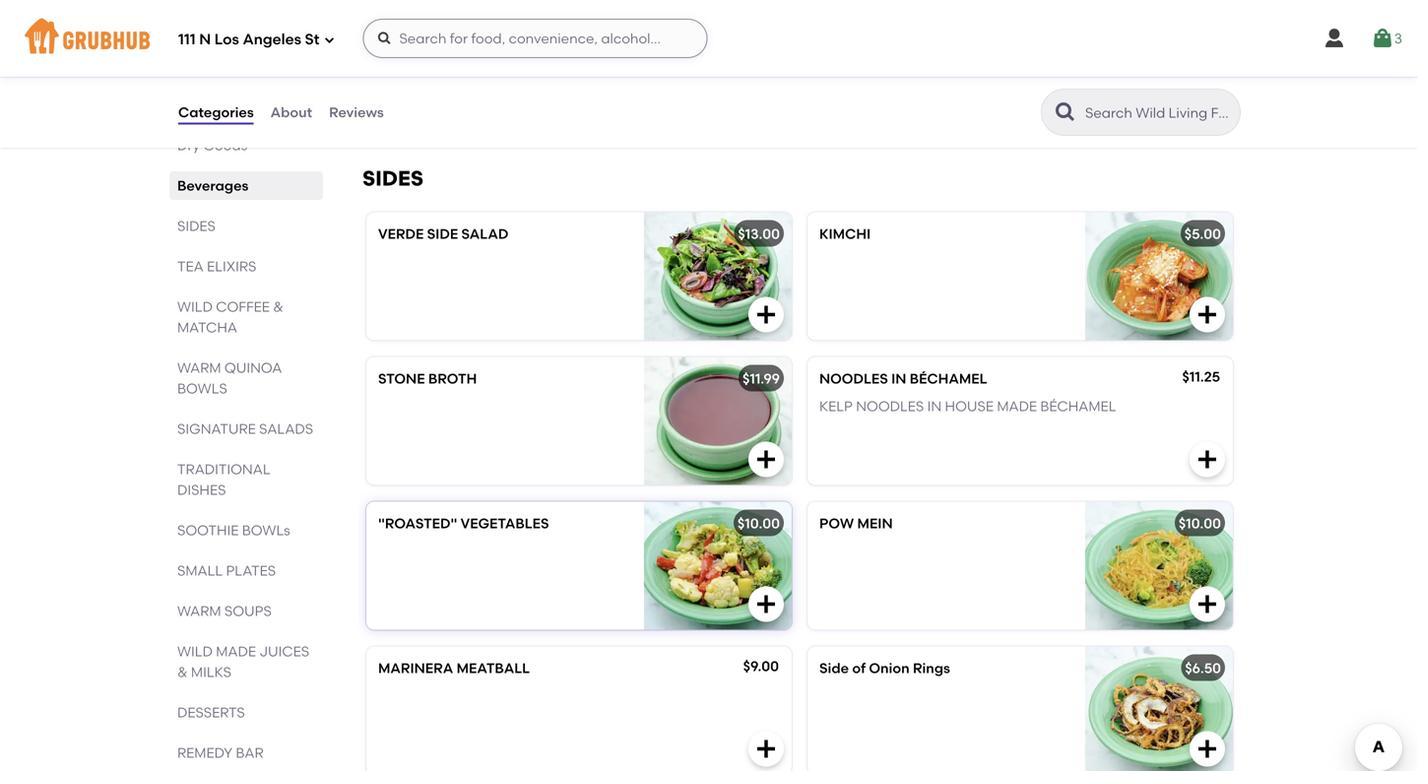 Task type: describe. For each thing, give the bounding box(es) containing it.
stone broth
[[378, 370, 477, 387]]

small plates tab
[[177, 560, 315, 581]]

warm quinoa bowls
[[177, 359, 282, 397]]

dishes
[[177, 482, 226, 498]]

remedy bar
[[177, 745, 264, 761]]

warm for warm soups
[[177, 603, 221, 619]]

made inside wild made juices & milks
[[216, 643, 256, 660]]

signature
[[177, 421, 256, 437]]

0 vertical spatial noodles
[[819, 370, 888, 387]]

desserts
[[177, 704, 245, 721]]

small
[[177, 562, 223, 579]]

1 horizontal spatial in
[[927, 398, 942, 415]]

warm for warm quinoa bowls
[[177, 359, 221, 376]]

side
[[819, 660, 849, 676]]

svg image for kimchi
[[1196, 303, 1219, 326]]

n
[[199, 31, 211, 48]]

side of onion rings
[[819, 660, 950, 676]]

1 vertical spatial noodles
[[856, 398, 924, 415]]

verde side salad image
[[644, 212, 792, 340]]

0 vertical spatial sides
[[362, 166, 424, 191]]

3
[[1394, 30, 1402, 47]]

"roasted" vegetables
[[378, 515, 549, 532]]

bowls
[[177, 380, 227, 397]]

noodles in béchamel
[[819, 370, 987, 387]]

milks
[[191, 664, 231, 681]]

onion
[[869, 660, 910, 676]]

1 horizontal spatial made
[[997, 398, 1037, 415]]

richard's
[[378, 49, 455, 66]]

signature salads tab
[[177, 419, 315, 439]]

dry goods
[[177, 137, 247, 154]]

svg image for verde side salad
[[754, 303, 778, 326]]

about
[[271, 104, 312, 121]]

remedy bar tab
[[177, 743, 315, 763]]

0 horizontal spatial béchamel
[[910, 370, 987, 387]]

$10.00 for pow mein
[[1179, 515, 1221, 532]]

search icon image
[[1054, 100, 1077, 124]]

beverages
[[177, 177, 249, 194]]

svg image for marinera meatball
[[754, 737, 778, 761]]

"roasted"
[[378, 515, 457, 532]]

bragg apple cider vinegar concord grape image
[[644, 0, 792, 19]]

beverages tab
[[177, 175, 315, 196]]

warm soups
[[177, 603, 272, 619]]

$11.25
[[1182, 368, 1220, 385]]

signature salads
[[177, 421, 313, 437]]

kimchi
[[819, 225, 871, 242]]

side
[[427, 225, 458, 242]]

marinera meatball
[[378, 660, 530, 676]]

wild made juices & milks
[[177, 643, 309, 681]]

soothie
[[177, 522, 239, 539]]

coffee
[[216, 298, 270, 315]]

soothie bowls
[[177, 522, 290, 539]]

$5.00
[[1185, 225, 1221, 242]]

pow mein image
[[1085, 502, 1233, 630]]

tea elixirs
[[177, 258, 256, 275]]

mein
[[857, 515, 893, 532]]

marinera
[[378, 660, 453, 676]]

about button
[[270, 77, 313, 148]]

broth
[[428, 370, 477, 387]]

quinoa
[[224, 359, 282, 376]]

pow mein
[[819, 515, 893, 532]]

$9.00
[[743, 658, 779, 674]]

los
[[214, 31, 239, 48]]

$6.50
[[1185, 660, 1221, 676]]

rainwater
[[542, 49, 625, 66]]

sides tab
[[177, 216, 315, 236]]

remedy
[[177, 745, 232, 761]]

plates
[[226, 562, 276, 579]]

main navigation navigation
[[0, 0, 1418, 77]]

111
[[178, 31, 196, 48]]

goods
[[203, 137, 247, 154]]



Task type: locate. For each thing, give the bounding box(es) containing it.
in up "kelp noodles in house made béchamel"
[[891, 370, 906, 387]]

Search for food, convenience, alcohol... search field
[[363, 19, 708, 58]]

warm quinoa bowls tab
[[177, 358, 315, 399]]

elixirs
[[207, 258, 256, 275]]

kelp noodles in house made béchamel
[[819, 398, 1116, 415]]

in left house at the right bottom of the page
[[927, 398, 942, 415]]

0 vertical spatial made
[[997, 398, 1037, 415]]

tea
[[177, 258, 204, 275]]

stone broth image
[[644, 357, 792, 485]]

wild for &
[[177, 643, 213, 660]]

made right house at the right bottom of the page
[[997, 398, 1037, 415]]

tea elixirs tab
[[177, 256, 315, 277]]

wild made juices & milks tab
[[177, 641, 315, 683]]

bar
[[236, 745, 264, 761]]

sides
[[362, 166, 424, 191], [177, 218, 216, 234]]

0 vertical spatial béchamel
[[910, 370, 987, 387]]

2 $10.00 from the left
[[1179, 515, 1221, 532]]

dry
[[177, 137, 200, 154]]

sides up verde
[[362, 166, 424, 191]]

svg image inside "3" button
[[1371, 27, 1394, 50]]

traditional dishes tab
[[177, 459, 315, 500]]

0 vertical spatial warm
[[177, 359, 221, 376]]

$11.99
[[743, 370, 780, 387]]

warm up bowls
[[177, 359, 221, 376]]

wild inside wild made juices & milks
[[177, 643, 213, 660]]

béchamel
[[910, 370, 987, 387], [1040, 398, 1116, 415]]

0 vertical spatial wild
[[177, 298, 213, 315]]

1 vertical spatial béchamel
[[1040, 398, 1116, 415]]

salads
[[259, 421, 313, 437]]

0 vertical spatial &
[[273, 298, 283, 315]]

small plates
[[177, 562, 276, 579]]

svg image
[[324, 34, 335, 46], [1196, 87, 1219, 111], [754, 303, 778, 326], [1196, 303, 1219, 326], [754, 737, 778, 761]]

warm inside warm quinoa bowls
[[177, 359, 221, 376]]

kelp
[[819, 398, 853, 415]]

in
[[891, 370, 906, 387], [927, 398, 942, 415]]

1 vertical spatial warm
[[177, 603, 221, 619]]

1 vertical spatial sides
[[177, 218, 216, 234]]

Search Wild Living Foods search field
[[1083, 103, 1234, 122]]

3 button
[[1371, 21, 1402, 56]]

traditional
[[177, 461, 270, 478]]

kimchi image
[[1085, 212, 1233, 340]]

noodles up kelp
[[819, 370, 888, 387]]

0 horizontal spatial sides
[[177, 218, 216, 234]]

$10.00
[[738, 515, 780, 532], [1179, 515, 1221, 532]]

house
[[945, 398, 994, 415]]

&
[[273, 298, 283, 315], [177, 664, 188, 681]]

made up milks
[[216, 643, 256, 660]]

meatball
[[457, 660, 530, 676]]

1 wild from the top
[[177, 298, 213, 315]]

traditional dishes
[[177, 461, 270, 498]]

side of onion rings image
[[1085, 646, 1233, 771]]

st
[[305, 31, 320, 48]]

rings
[[913, 660, 950, 676]]

0 horizontal spatial in
[[891, 370, 906, 387]]

made
[[997, 398, 1037, 415], [216, 643, 256, 660]]

2 warm from the top
[[177, 603, 221, 619]]

soothie bowls tab
[[177, 520, 315, 541]]

warm inside tab
[[177, 603, 221, 619]]

richard's sparkling rainwater button
[[366, 36, 792, 124]]

juices
[[259, 643, 309, 660]]

reviews
[[329, 104, 384, 121]]

$13.00
[[738, 225, 780, 242]]

of
[[852, 660, 866, 676]]

1 horizontal spatial $10.00
[[1179, 515, 1221, 532]]

1 horizontal spatial béchamel
[[1040, 398, 1116, 415]]

wild up matcha
[[177, 298, 213, 315]]

wild
[[177, 298, 213, 315], [177, 643, 213, 660]]

$10.00 for "roasted" vegetables
[[738, 515, 780, 532]]

matcha
[[177, 319, 237, 336]]

stone
[[378, 370, 425, 387]]

1 warm from the top
[[177, 359, 221, 376]]

bowls
[[242, 522, 290, 539]]

& left milks
[[177, 664, 188, 681]]

svg image inside main navigation navigation
[[324, 34, 335, 46]]

0 vertical spatial in
[[891, 370, 906, 387]]

categories button
[[177, 77, 255, 148]]

1 $10.00 from the left
[[738, 515, 780, 532]]

wild inside the wild coffee & matcha
[[177, 298, 213, 315]]

warm soups tab
[[177, 601, 315, 621]]

1 horizontal spatial sides
[[362, 166, 424, 191]]

1 horizontal spatial &
[[273, 298, 283, 315]]

richard's sparkling rainwater
[[378, 49, 625, 66]]

pow
[[819, 515, 854, 532]]

wild for matcha
[[177, 298, 213, 315]]

"roasted" vegetables image
[[644, 502, 792, 630]]

vegetables
[[461, 515, 549, 532]]

wild coffee & matcha tab
[[177, 296, 315, 338]]

soups
[[224, 603, 272, 619]]

& inside the wild coffee & matcha
[[273, 298, 283, 315]]

verde side salad
[[378, 225, 509, 242]]

1 vertical spatial in
[[927, 398, 942, 415]]

angeles
[[243, 31, 301, 48]]

warm down small
[[177, 603, 221, 619]]

wild up milks
[[177, 643, 213, 660]]

salad
[[461, 225, 509, 242]]

1 vertical spatial &
[[177, 664, 188, 681]]

noodles down noodles in béchamel
[[856, 398, 924, 415]]

& right coffee
[[273, 298, 283, 315]]

noodles
[[819, 370, 888, 387], [856, 398, 924, 415]]

wild coffee & matcha
[[177, 298, 283, 336]]

0 horizontal spatial $10.00
[[738, 515, 780, 532]]

1 vertical spatial wild
[[177, 643, 213, 660]]

& inside wild made juices & milks
[[177, 664, 188, 681]]

0 horizontal spatial made
[[216, 643, 256, 660]]

2 wild from the top
[[177, 643, 213, 660]]

desserts tab
[[177, 702, 315, 723]]

categories
[[178, 104, 254, 121]]

111 n los angeles st
[[178, 31, 320, 48]]

1 vertical spatial made
[[216, 643, 256, 660]]

reviews button
[[328, 77, 385, 148]]

dry goods tab
[[177, 135, 315, 156]]

svg image
[[1323, 27, 1346, 50], [1371, 27, 1394, 50], [377, 31, 392, 46], [754, 447, 778, 471], [1196, 447, 1219, 471], [754, 592, 778, 616], [1196, 592, 1219, 616], [1196, 737, 1219, 761]]

sides up 'tea' at the top left
[[177, 218, 216, 234]]

warm
[[177, 359, 221, 376], [177, 603, 221, 619]]

0 horizontal spatial &
[[177, 664, 188, 681]]

verde
[[378, 225, 424, 242]]

sides inside sides tab
[[177, 218, 216, 234]]

sparkling
[[459, 49, 538, 66]]



Task type: vqa. For each thing, say whether or not it's contained in the screenshot.
SIGNATURE SALADS "Tab"
yes



